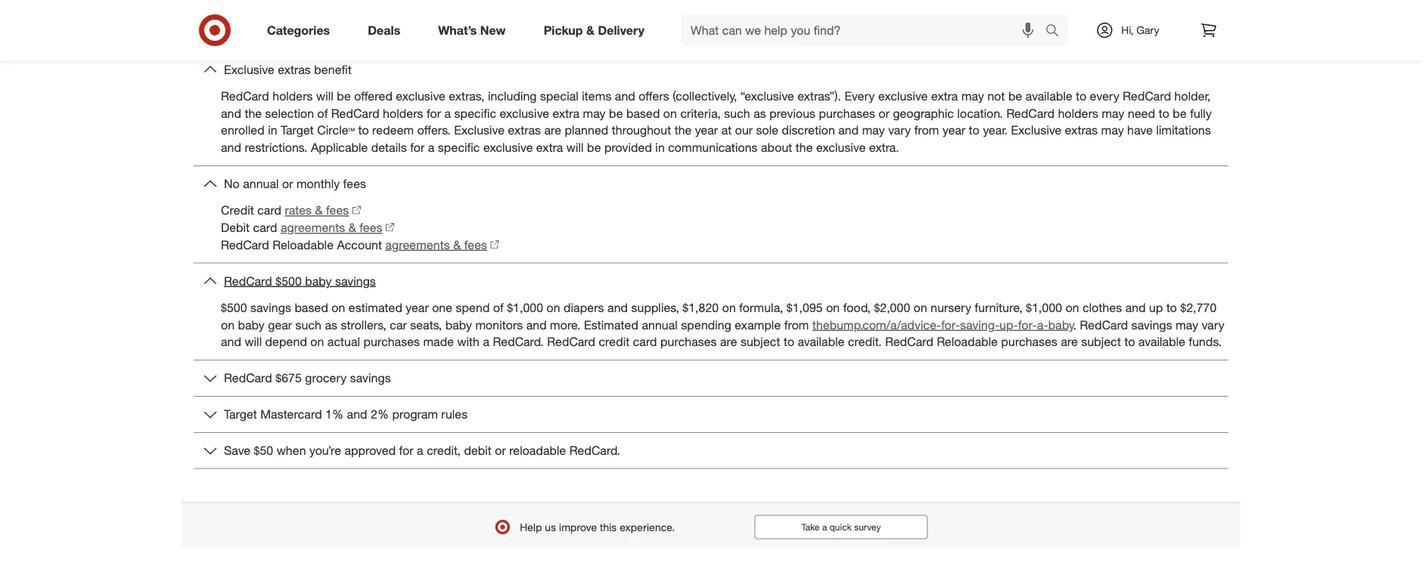 Task type: vqa. For each thing, say whether or not it's contained in the screenshot.
the leftmost 'chemicals'
no



Task type: describe. For each thing, give the bounding box(es) containing it.
.
[[1074, 318, 1077, 332]]

formula,
[[740, 300, 784, 315]]

credit
[[599, 335, 630, 350]]

about
[[761, 140, 793, 155]]

no
[[224, 177, 240, 191]]

a inside . redcard savings may vary and will depend on actual purchases made with a redcard. redcard credit card purchases are subject to available credit. redcard reloadable purchases are subject to available funds.
[[483, 335, 490, 350]]

rules
[[441, 408, 468, 422]]

mastercard
[[260, 408, 322, 422]]

will inside . redcard savings may vary and will depend on actual purchases made with a redcard. redcard credit card purchases are subject to available credit. redcard reloadable purchases are subject to available funds.
[[245, 335, 262, 350]]

year inside the '$500 savings based on estimated year one spend of $1,000 on diapers and supplies, $1,820 on formula, $1,095 on food, $2,000 on nursery furniture, $1,000 on clothes and up to $2,770 on baby gear such as strollers, car seats, baby monitors and more. estimated annual spending example from'
[[406, 300, 429, 315]]

pickup
[[544, 23, 583, 38]]

extras").
[[798, 89, 842, 103]]

baby left gear
[[238, 318, 265, 332]]

$500 inside the '$500 savings based on estimated year one spend of $1,000 on diapers and supplies, $1,820 on formula, $1,095 on food, $2,000 on nursery furniture, $1,000 on clothes and up to $2,770 on baby gear such as strollers, car seats, baby monitors and more. estimated annual spending example from'
[[221, 300, 247, 315]]

on up . redcard savings may vary and will depend on actual purchases made with a redcard. redcard credit card purchases are subject to available credit. redcard reloadable purchases are subject to available funds.
[[722, 300, 736, 315]]

. redcard savings may vary and will depend on actual purchases made with a redcard. redcard credit card purchases are subject to available credit. redcard reloadable purchases are subject to available funds.
[[221, 318, 1225, 350]]

agreements for redcard reloadable account
[[386, 238, 450, 252]]

to down location.
[[969, 123, 980, 138]]

exclusive extras benefit
[[224, 62, 352, 77]]

0 vertical spatial extra
[[932, 89, 958, 103]]

fees for redcard reloadable account
[[464, 238, 487, 252]]

annual inside dropdown button
[[243, 177, 279, 191]]

and up enrolled
[[221, 106, 241, 121]]

approved
[[345, 444, 396, 458]]

2 horizontal spatial extras
[[1065, 123, 1098, 138]]

account
[[337, 238, 382, 252]]

1 vertical spatial will
[[567, 140, 584, 155]]

holder,
[[1175, 89, 1211, 103]]

purchases down spending
[[661, 335, 717, 350]]

redcard $500 baby savings
[[224, 274, 376, 289]]

on left food,
[[827, 300, 840, 315]]

and inside . redcard savings may vary and will depend on actual purchases made with a redcard. redcard credit card purchases are subject to available credit. redcard reloadable purchases are subject to available funds.
[[221, 335, 241, 350]]

items
[[582, 89, 612, 103]]

survey
[[854, 522, 881, 534]]

$50
[[254, 444, 273, 458]]

car
[[390, 318, 407, 332]]

as inside the redcard holders will be offered exclusive extras, including special items and offers (collectively, "exclusive extras"). every exclusive extra may not be available to every redcard holder, and the selection of redcard holders for a specific exclusive extra may be based on criteria, such as previous purchases or geographic location. redcard holders may need to be fully enrolled in target circle™ to redeem offers. exclusive extras are planned throughout the year at our sole discretion and may vary from year to year. exclusive extras may have limitations and restrictions. applicable details for a specific exclusive extra will be provided in communications about the exclusive extra.
[[754, 106, 766, 121]]

0 horizontal spatial available
[[798, 335, 845, 350]]

saving-
[[961, 318, 1000, 332]]

seats,
[[410, 318, 442, 332]]

& for credit card
[[315, 203, 323, 218]]

deals
[[368, 23, 401, 38]]

agreements & fees for redcard reloadable account
[[386, 238, 487, 252]]

vary inside the redcard holders will be offered exclusive extras, including special items and offers (collectively, "exclusive extras"). every exclusive extra may not be available to every redcard holder, and the selection of redcard holders for a specific exclusive extra may be based on criteria, such as previous purchases or geographic location. redcard holders may need to be fully enrolled in target circle™ to redeem offers. exclusive extras are planned throughout the year at our sole discretion and may vary from year to year. exclusive extras may have limitations and restrictions. applicable details for a specific exclusive extra will be provided in communications about the exclusive extra.
[[889, 123, 911, 138]]

to right need
[[1159, 106, 1170, 121]]

1 horizontal spatial in
[[656, 140, 665, 155]]

categories link
[[254, 14, 349, 47]]

restrictions.
[[245, 140, 308, 155]]

1 horizontal spatial extras
[[508, 123, 541, 138]]

and down "every"
[[839, 123, 859, 138]]

a up offers.
[[445, 106, 451, 121]]

thebump.com/a/advice-
[[813, 318, 942, 332]]

credit
[[221, 203, 254, 218]]

what's new link
[[425, 14, 525, 47]]

save $50 when you're approved for a credit, debit or reloadable redcard.
[[224, 444, 621, 458]]

benefit
[[314, 62, 352, 77]]

reloadable inside . redcard savings may vary and will depend on actual purchases made with a redcard. redcard credit card purchases are subject to available credit. redcard reloadable purchases are subject to available funds.
[[937, 335, 998, 350]]

and right items
[[615, 89, 636, 103]]

selection
[[265, 106, 314, 121]]

of inside the '$500 savings based on estimated year one spend of $1,000 on diapers and supplies, $1,820 on formula, $1,095 on food, $2,000 on nursery furniture, $1,000 on clothes and up to $2,770 on baby gear such as strollers, car seats, baby monitors and more. estimated annual spending example from'
[[493, 300, 504, 315]]

0 horizontal spatial in
[[268, 123, 277, 138]]

and left more.
[[526, 318, 547, 332]]

fully
[[1191, 106, 1212, 121]]

food,
[[844, 300, 871, 315]]

thebump.com/a/advice-for-saving-up-for-a-baby link
[[813, 318, 1074, 332]]

on up strollers,
[[332, 300, 345, 315]]

agreements & fees link for redcard reloadable account
[[386, 237, 500, 254]]

reloadable
[[509, 444, 566, 458]]

$1,095
[[787, 300, 823, 315]]

savings inside . redcard savings may vary and will depend on actual purchases made with a redcard. redcard credit card purchases are subject to available credit. redcard reloadable purchases are subject to available funds.
[[1132, 318, 1173, 332]]

may left the have
[[1102, 123, 1124, 138]]

clothes
[[1083, 300, 1122, 315]]

at
[[722, 123, 732, 138]]

us
[[545, 521, 556, 534]]

our
[[735, 123, 753, 138]]

redcard inside dropdown button
[[224, 371, 272, 386]]

2 $1,000 from the left
[[1026, 300, 1063, 315]]

redcard $675 grocery savings button
[[194, 361, 1229, 397]]

this
[[600, 521, 617, 534]]

example
[[735, 318, 781, 332]]

0 horizontal spatial the
[[245, 106, 262, 121]]

be up limitations
[[1173, 106, 1187, 121]]

to right circle™
[[358, 123, 369, 138]]

1 vertical spatial extra
[[553, 106, 580, 121]]

on up the .
[[1066, 300, 1080, 315]]

including
[[488, 89, 537, 103]]

offers
[[639, 89, 670, 103]]

save $50 when you're approved for a credit, debit or reloadable redcard. button
[[194, 434, 1229, 469]]

1 horizontal spatial holders
[[383, 106, 423, 121]]

take a quick survey button
[[755, 516, 928, 540]]

pickup & delivery link
[[531, 14, 664, 47]]

may down the every
[[1102, 106, 1125, 121]]

on up thebump.com/a/advice-for-saving-up-for-a-baby link
[[914, 300, 928, 315]]

to left funds.
[[1125, 335, 1136, 350]]

new
[[480, 23, 506, 38]]

for left "general"
[[652, 26, 666, 41]]

agreements & fees for debit card
[[281, 220, 383, 235]]

up
[[1150, 300, 1163, 315]]

for inside dropdown button
[[399, 444, 414, 458]]

fees for debit card
[[360, 220, 383, 235]]

savings inside 'dropdown button'
[[335, 274, 376, 289]]

communications
[[668, 140, 758, 155]]

rates & fees
[[285, 203, 349, 218]]

credit card
[[221, 203, 282, 218]]

guidelines.
[[759, 26, 817, 41]]

save
[[224, 444, 251, 458]]

redeem
[[372, 123, 414, 138]]

0 vertical spatial will
[[316, 89, 334, 103]]

to down $1,095
[[784, 335, 795, 350]]

1 horizontal spatial are
[[720, 335, 737, 350]]

2 horizontal spatial the
[[796, 140, 813, 155]]

criteria,
[[681, 106, 721, 121]]

2 for- from the left
[[1019, 318, 1038, 332]]

for up offers.
[[427, 106, 441, 121]]

as inside the '$500 savings based on estimated year one spend of $1,000 on diapers and supplies, $1,820 on formula, $1,095 on food, $2,000 on nursery furniture, $1,000 on clothes and up to $2,770 on baby gear such as strollers, car seats, baby monitors and more. estimated annual spending example from'
[[325, 318, 338, 332]]

0 horizontal spatial reloadable
[[273, 238, 334, 252]]

to left the every
[[1076, 89, 1087, 103]]

or inside dropdown button
[[495, 444, 506, 458]]

purchases down 'a-'
[[1002, 335, 1058, 350]]

up-
[[1000, 318, 1019, 332]]

when
[[277, 444, 306, 458]]

to inside the '$500 savings based on estimated year one spend of $1,000 on diapers and supplies, $1,820 on formula, $1,095 on food, $2,000 on nursery furniture, $1,000 on clothes and up to $2,770 on baby gear such as strollers, car seats, baby monitors and more. estimated annual spending example from'
[[1167, 300, 1178, 315]]

redcard. inside save $50 when you're approved for a credit, debit or reloadable redcard. dropdown button
[[570, 444, 621, 458]]

$500 inside 'dropdown button'
[[276, 274, 302, 289]]

search
[[1039, 24, 1075, 39]]

purchases inside the redcard holders will be offered exclusive extras, including special items and offers (collectively, "exclusive extras"). every exclusive extra may not be available to every redcard holder, and the selection of redcard holders for a specific exclusive extra may be based on criteria, such as previous purchases or geographic location. redcard holders may need to be fully enrolled in target circle™ to redeem offers. exclusive extras are planned throughout the year at our sole discretion and may vary from year to year. exclusive extras may have limitations and restrictions. applicable details for a specific exclusive extra will be provided in communications about the exclusive extra.
[[819, 106, 876, 121]]

strollers,
[[341, 318, 387, 332]]

debit
[[221, 220, 250, 235]]

hi,
[[1122, 23, 1134, 37]]

2 horizontal spatial available
[[1139, 335, 1186, 350]]

diapers
[[564, 300, 604, 315]]

& for redcard reloadable account
[[453, 238, 461, 252]]

redcard reloadable account
[[221, 238, 382, 252]]

every
[[845, 89, 875, 103]]

no annual or monthly fees
[[224, 177, 366, 191]]

target mastercard 1% and 2% program rules
[[224, 408, 468, 422]]

offered
[[354, 89, 393, 103]]

location.
[[958, 106, 1003, 121]]

target inside dropdown button
[[224, 408, 257, 422]]

agreements & fees link for debit card
[[281, 219, 395, 237]]

or inside dropdown button
[[282, 177, 293, 191]]

estimated
[[584, 318, 639, 332]]

2 horizontal spatial exclusive
[[1011, 123, 1062, 138]]

debit
[[464, 444, 492, 458]]

2 subject from the left
[[1082, 335, 1122, 350]]

debit card
[[221, 220, 277, 235]]

a down offers.
[[428, 140, 435, 155]]

details
[[371, 140, 407, 155]]



Task type: locate. For each thing, give the bounding box(es) containing it.
0 vertical spatial or
[[879, 106, 890, 121]]

a right the with
[[483, 335, 490, 350]]

one
[[432, 300, 453, 315]]

on inside the redcard holders will be offered exclusive extras, including special items and offers (collectively, "exclusive extras"). every exclusive extra may not be available to every redcard holder, and the selection of redcard holders for a specific exclusive extra may be based on criteria, such as previous purchases or geographic location. redcard holders may need to be fully enrolled in target circle™ to redeem offers. exclusive extras are planned throughout the year at our sole discretion and may vary from year to year. exclusive extras may have limitations and restrictions. applicable details for a specific exclusive extra will be provided in communications about the exclusive extra.
[[664, 106, 677, 121]]

agreements & fees up one
[[386, 238, 487, 252]]

gary
[[1137, 23, 1160, 37]]

based down redcard $500 baby savings
[[295, 300, 328, 315]]

2 horizontal spatial year
[[943, 123, 966, 138]]

$1,820
[[683, 300, 719, 315]]

$2,000
[[874, 300, 911, 315]]

1 horizontal spatial target
[[281, 123, 314, 138]]

0 horizontal spatial vary
[[889, 123, 911, 138]]

and up estimated at the bottom left
[[608, 300, 628, 315]]

monthly
[[297, 177, 340, 191]]

furniture,
[[975, 300, 1023, 315]]

1 horizontal spatial exclusive
[[454, 123, 505, 138]]

agreements down rates & fees
[[281, 220, 345, 235]]

0 horizontal spatial from
[[784, 318, 809, 332]]

available down $1,095
[[798, 335, 845, 350]]

$500 down redcard reloadable account
[[276, 274, 302, 289]]

based inside the '$500 savings based on estimated year one spend of $1,000 on diapers and supplies, $1,820 on formula, $1,095 on food, $2,000 on nursery furniture, $1,000 on clothes and up to $2,770 on baby gear such as strollers, car seats, baby monitors and more. estimated annual spending example from'
[[295, 300, 328, 315]]

$500 savings based on estimated year one spend of $1,000 on diapers and supplies, $1,820 on formula, $1,095 on food, $2,000 on nursery furniture, $1,000 on clothes and up to $2,770 on baby gear such as strollers, car seats, baby monitors and more. estimated annual spending example from
[[221, 300, 1217, 332]]

1 horizontal spatial from
[[915, 123, 940, 138]]

in down throughout
[[656, 140, 665, 155]]

0 vertical spatial annual
[[243, 177, 279, 191]]

1 horizontal spatial subject
[[1082, 335, 1122, 350]]

on left actual
[[311, 335, 324, 350]]

fees up account
[[360, 220, 383, 235]]

to right "up" on the bottom right
[[1167, 300, 1178, 315]]

on inside . redcard savings may vary and will depend on actual purchases made with a redcard. redcard credit card purchases are subject to available credit. redcard reloadable purchases are subject to available funds.
[[311, 335, 324, 350]]

1 vertical spatial reloadable
[[937, 335, 998, 350]]

help
[[520, 521, 542, 534]]

$1,000 up monitors
[[507, 300, 543, 315]]

0 horizontal spatial subject
[[741, 335, 781, 350]]

delivery
[[713, 26, 755, 41]]

provided
[[605, 140, 652, 155]]

reloadable down rates
[[273, 238, 334, 252]]

applicable
[[311, 140, 368, 155]]

0 vertical spatial based
[[627, 106, 660, 121]]

special
[[540, 89, 579, 103]]

fees for credit card
[[326, 203, 349, 218]]

as up actual
[[325, 318, 338, 332]]

card for debit card
[[253, 220, 277, 235]]

offers.
[[418, 123, 451, 138]]

agreements & fees link up one
[[386, 237, 500, 254]]

1 horizontal spatial year
[[695, 123, 718, 138]]

fees inside dropdown button
[[343, 177, 366, 191]]

credit.
[[848, 335, 882, 350]]

to
[[1076, 89, 1087, 103], [1159, 106, 1170, 121], [358, 123, 369, 138], [969, 123, 980, 138], [1167, 300, 1178, 315], [784, 335, 795, 350], [1125, 335, 1136, 350]]

1 horizontal spatial annual
[[642, 318, 678, 332]]

vary inside . redcard savings may vary and will depend on actual purchases made with a redcard. redcard credit card purchases are subject to available credit. redcard reloadable purchases are subject to available funds.
[[1202, 318, 1225, 332]]

0 horizontal spatial of
[[318, 106, 328, 121]]

0 vertical spatial $500
[[276, 274, 302, 289]]

may down $2,770
[[1176, 318, 1199, 332]]

more.
[[550, 318, 581, 332]]

0 horizontal spatial agreements & fees
[[281, 220, 383, 235]]

sole
[[756, 123, 779, 138]]

2 horizontal spatial or
[[879, 106, 890, 121]]

fees up spend
[[464, 238, 487, 252]]

1 vertical spatial card
[[253, 220, 277, 235]]

(collectively,
[[673, 89, 737, 103]]

are inside the redcard holders will be offered exclusive extras, including special items and offers (collectively, "exclusive extras"). every exclusive extra may not be available to every redcard holder, and the selection of redcard holders for a specific exclusive extra may be based on criteria, such as previous purchases or geographic location. redcard holders may need to be fully enrolled in target circle™ to redeem offers. exclusive extras are planned throughout the year at our sole discretion and may vary from year to year. exclusive extras may have limitations and restrictions. applicable details for a specific exclusive extra will be provided in communications about the exclusive extra.
[[544, 123, 562, 138]]

0 vertical spatial such
[[724, 106, 750, 121]]

target up the save at the left bottom of the page
[[224, 408, 257, 422]]

depend
[[265, 335, 307, 350]]

of up monitors
[[493, 300, 504, 315]]

0 vertical spatial as
[[754, 106, 766, 121]]

0 vertical spatial agreements
[[281, 220, 345, 235]]

you're
[[310, 444, 341, 458]]

1 horizontal spatial available
[[1026, 89, 1073, 103]]

and left "up" on the bottom right
[[1126, 300, 1146, 315]]

from down geographic
[[915, 123, 940, 138]]

& right rates
[[315, 203, 323, 218]]

1 vertical spatial of
[[493, 300, 504, 315]]

baby right 'up-'
[[1049, 318, 1074, 332]]

0 horizontal spatial as
[[325, 318, 338, 332]]

annual
[[243, 177, 279, 191], [642, 318, 678, 332]]

credit,
[[427, 444, 461, 458]]

no annual or monthly fees button
[[194, 166, 1229, 202]]

redcard. right the reloadable
[[570, 444, 621, 458]]

1 horizontal spatial based
[[627, 106, 660, 121]]

target.com/2dayshipping link
[[513, 26, 648, 41]]

grocery
[[305, 371, 347, 386]]

and down enrolled
[[221, 140, 241, 155]]

pickup & delivery
[[544, 23, 645, 38]]

vary
[[889, 123, 911, 138], [1202, 318, 1225, 332]]

redcard $500 baby savings button
[[194, 264, 1229, 299]]

"exclusive
[[741, 89, 794, 103]]

year down criteria, on the top of page
[[695, 123, 718, 138]]

1 vertical spatial specific
[[438, 140, 480, 155]]

savings inside the '$500 savings based on estimated year one spend of $1,000 on diapers and supplies, $1,820 on formula, $1,095 on food, $2,000 on nursery furniture, $1,000 on clothes and up to $2,770 on baby gear such as strollers, car seats, baby monitors and more. estimated annual spending example from'
[[251, 300, 291, 315]]

0 horizontal spatial based
[[295, 300, 328, 315]]

2 vertical spatial the
[[796, 140, 813, 155]]

help us improve this experience.
[[520, 521, 675, 534]]

baby inside 'dropdown button'
[[305, 274, 332, 289]]

0 vertical spatial specific
[[454, 106, 497, 121]]

1 vertical spatial such
[[296, 318, 322, 332]]

for- down furniture,
[[1019, 318, 1038, 332]]

target down selection
[[281, 123, 314, 138]]

and left depend
[[221, 335, 241, 350]]

will down benefit
[[316, 89, 334, 103]]

are
[[544, 123, 562, 138], [720, 335, 737, 350], [1061, 335, 1078, 350]]

redcard. down monitors
[[493, 335, 544, 350]]

& up account
[[349, 220, 356, 235]]

subject down example
[[741, 335, 781, 350]]

improve
[[559, 521, 597, 534]]

be down items
[[609, 106, 623, 121]]

nursery
[[931, 300, 972, 315]]

every
[[1090, 89, 1120, 103]]

quick
[[830, 522, 852, 534]]

extra
[[932, 89, 958, 103], [553, 106, 580, 121], [536, 140, 563, 155]]

1 vertical spatial $500
[[221, 300, 247, 315]]

0 horizontal spatial such
[[296, 318, 322, 332]]

2 vertical spatial extra
[[536, 140, 563, 155]]

holders
[[273, 89, 313, 103], [383, 106, 423, 121], [1058, 106, 1099, 121]]

a left credit,
[[417, 444, 424, 458]]

0 vertical spatial agreements & fees
[[281, 220, 383, 235]]

discretion
[[782, 123, 835, 138]]

1 vertical spatial in
[[656, 140, 665, 155]]

0 horizontal spatial redcard.
[[493, 335, 544, 350]]

0 horizontal spatial annual
[[243, 177, 279, 191]]

delivery
[[598, 23, 645, 38]]

have
[[1128, 123, 1153, 138]]

2 horizontal spatial holders
[[1058, 106, 1099, 121]]

1 vertical spatial from
[[784, 318, 809, 332]]

exclusive inside 'dropdown button'
[[224, 62, 275, 77]]

of up circle™
[[318, 106, 328, 121]]

extras down including
[[508, 123, 541, 138]]

0 vertical spatial vary
[[889, 123, 911, 138]]

2%
[[371, 408, 389, 422]]

rates
[[285, 203, 312, 218]]

may up extra.
[[862, 123, 885, 138]]

1 horizontal spatial reloadable
[[937, 335, 998, 350]]

with
[[457, 335, 480, 350]]

not
[[988, 89, 1005, 103]]

extra.
[[869, 140, 899, 155]]

1 vertical spatial redcard.
[[570, 444, 621, 458]]

vary up extra.
[[889, 123, 911, 138]]

from inside the redcard holders will be offered exclusive extras, including special items and offers (collectively, "exclusive extras"). every exclusive extra may not be available to every redcard holder, and the selection of redcard holders for a specific exclusive extra may be based on criteria, such as previous purchases or geographic location. redcard holders may need to be fully enrolled in target circle™ to redeem offers. exclusive extras are planned throughout the year at our sole discretion and may vary from year to year. exclusive extras may have limitations and restrictions. applicable details for a specific exclusive extra will be provided in communications about the exclusive extra.
[[915, 123, 940, 138]]

and inside dropdown button
[[347, 408, 367, 422]]

1 vertical spatial target
[[224, 408, 257, 422]]

target inside the redcard holders will be offered exclusive extras, including special items and offers (collectively, "exclusive extras"). every exclusive extra may not be available to every redcard holder, and the selection of redcard holders for a specific exclusive extra may be based on criteria, such as previous purchases or geographic location. redcard holders may need to be fully enrolled in target circle™ to redeem offers. exclusive extras are planned throughout the year at our sole discretion and may vary from year to year. exclusive extras may have limitations and restrictions. applicable details for a specific exclusive extra will be provided in communications about the exclusive extra.
[[281, 123, 314, 138]]

of inside the redcard holders will be offered exclusive extras, including special items and offers (collectively, "exclusive extras"). every exclusive extra may not be available to every redcard holder, and the selection of redcard holders for a specific exclusive extra may be based on criteria, such as previous purchases or geographic location. redcard holders may need to be fully enrolled in target circle™ to redeem offers. exclusive extras are planned throughout the year at our sole discretion and may vary from year to year. exclusive extras may have limitations and restrictions. applicable details for a specific exclusive extra will be provided in communications about the exclusive extra.
[[318, 106, 328, 121]]

available inside the redcard holders will be offered exclusive extras, including special items and offers (collectively, "exclusive extras"). every exclusive extra may not be available to every redcard holder, and the selection of redcard holders for a specific exclusive extra may be based on criteria, such as previous purchases or geographic location. redcard holders may need to be fully enrolled in target circle™ to redeem offers. exclusive extras are planned throughout the year at our sole discretion and may vary from year to year. exclusive extras may have limitations and restrictions. applicable details for a specific exclusive extra will be provided in communications about the exclusive extra.
[[1026, 89, 1073, 103]]

agreements for debit card
[[281, 220, 345, 235]]

$1,000 up 'a-'
[[1026, 300, 1063, 315]]

0 horizontal spatial extras
[[278, 62, 311, 77]]

on left gear
[[221, 318, 235, 332]]

1 horizontal spatial such
[[724, 106, 750, 121]]

1 subject from the left
[[741, 335, 781, 350]]

the up enrolled
[[245, 106, 262, 121]]

be down planned
[[587, 140, 601, 155]]

0 horizontal spatial will
[[245, 335, 262, 350]]

be down benefit
[[337, 89, 351, 103]]

0 vertical spatial card
[[257, 203, 282, 218]]

are down the .
[[1061, 335, 1078, 350]]

general
[[670, 26, 710, 41]]

for- down nursery
[[942, 318, 961, 332]]

card inside . redcard savings may vary and will depend on actual purchases made with a redcard. redcard credit card purchases are subject to available credit. redcard reloadable purchases are subject to available funds.
[[633, 335, 657, 350]]

& right the pickup
[[586, 23, 595, 38]]

extras down the every
[[1065, 123, 1098, 138]]

such up depend
[[296, 318, 322, 332]]

may inside . redcard savings may vary and will depend on actual purchases made with a redcard. redcard credit card purchases are subject to available credit. redcard reloadable purchases are subject to available funds.
[[1176, 318, 1199, 332]]

1 vertical spatial vary
[[1202, 318, 1225, 332]]

year
[[695, 123, 718, 138], [943, 123, 966, 138], [406, 300, 429, 315]]

purchases down "car" at the bottom
[[364, 335, 420, 350]]

target mastercard 1% and 2% program rules button
[[194, 397, 1229, 433]]

as down "exclusive
[[754, 106, 766, 121]]

be right not
[[1009, 89, 1023, 103]]

2 vertical spatial card
[[633, 335, 657, 350]]

a-
[[1038, 318, 1049, 332]]

1 vertical spatial agreements
[[386, 238, 450, 252]]

target.com/2dayshipping for general delivery guidelines.
[[513, 26, 817, 41]]

vary up funds.
[[1202, 318, 1225, 332]]

what's
[[438, 23, 477, 38]]

made
[[423, 335, 454, 350]]

0 horizontal spatial holders
[[273, 89, 313, 103]]

fees
[[343, 177, 366, 191], [326, 203, 349, 218], [360, 220, 383, 235], [464, 238, 487, 252]]

0 vertical spatial of
[[318, 106, 328, 121]]

such inside the '$500 savings based on estimated year one spend of $1,000 on diapers and supplies, $1,820 on formula, $1,095 on food, $2,000 on nursery furniture, $1,000 on clothes and up to $2,770 on baby gear such as strollers, car seats, baby monitors and more. estimated annual spending example from'
[[296, 318, 322, 332]]

need
[[1128, 106, 1156, 121]]

card down credit card on the top left
[[253, 220, 277, 235]]

$1,000
[[507, 300, 543, 315], [1026, 300, 1063, 315]]

0 horizontal spatial or
[[282, 177, 293, 191]]

the down criteria, on the top of page
[[675, 123, 692, 138]]

purchases down "every"
[[819, 106, 876, 121]]

0 horizontal spatial $1,000
[[507, 300, 543, 315]]

& for debit card
[[349, 220, 356, 235]]

rates & fees link
[[285, 202, 361, 219]]

0 horizontal spatial agreements
[[281, 220, 345, 235]]

agreements & fees link
[[281, 219, 395, 237], [386, 237, 500, 254]]

& up spend
[[453, 238, 461, 252]]

0 vertical spatial target
[[281, 123, 314, 138]]

for-
[[942, 318, 961, 332], [1019, 318, 1038, 332]]

exclusive down extras,
[[454, 123, 505, 138]]

fees right monthly
[[343, 177, 366, 191]]

and
[[615, 89, 636, 103], [221, 106, 241, 121], [839, 123, 859, 138], [221, 140, 241, 155], [608, 300, 628, 315], [1126, 300, 1146, 315], [526, 318, 547, 332], [221, 335, 241, 350], [347, 408, 367, 422]]

0 horizontal spatial $500
[[221, 300, 247, 315]]

card for credit card
[[257, 203, 282, 218]]

0 horizontal spatial for-
[[942, 318, 961, 332]]

0 horizontal spatial year
[[406, 300, 429, 315]]

redcard
[[221, 89, 269, 103], [1123, 89, 1172, 103], [331, 106, 380, 121], [1007, 106, 1055, 121], [221, 238, 269, 252], [224, 274, 272, 289], [1080, 318, 1129, 332], [547, 335, 596, 350], [886, 335, 934, 350], [224, 371, 272, 386]]

card right credit
[[633, 335, 657, 350]]

are down the '$500 savings based on estimated year one spend of $1,000 on diapers and supplies, $1,820 on formula, $1,095 on food, $2,000 on nursery furniture, $1,000 on clothes and up to $2,770 on baby gear such as strollers, car seats, baby monitors and more. estimated annual spending example from'
[[720, 335, 737, 350]]

0 vertical spatial the
[[245, 106, 262, 121]]

year down location.
[[943, 123, 966, 138]]

spend
[[456, 300, 490, 315]]

agreements right account
[[386, 238, 450, 252]]

0 vertical spatial reloadable
[[273, 238, 334, 252]]

holders up selection
[[273, 89, 313, 103]]

What can we help you find? suggestions appear below search field
[[682, 14, 1050, 47]]

or inside the redcard holders will be offered exclusive extras, including special items and offers (collectively, "exclusive extras"). every exclusive extra may not be available to every redcard holder, and the selection of redcard holders for a specific exclusive extra may be based on criteria, such as previous purchases or geographic location. redcard holders may need to be fully enrolled in target circle™ to redeem offers. exclusive extras are planned throughout the year at our sole discretion and may vary from year to year. exclusive extras may have limitations and restrictions. applicable details for a specific exclusive extra will be provided in communications about the exclusive extra.
[[879, 106, 890, 121]]

1 horizontal spatial agreements & fees
[[386, 238, 487, 252]]

of
[[318, 106, 328, 121], [493, 300, 504, 315]]

1 for- from the left
[[942, 318, 961, 332]]

may up location.
[[962, 89, 985, 103]]

0 horizontal spatial target
[[224, 408, 257, 422]]

enrolled
[[221, 123, 265, 138]]

such inside the redcard holders will be offered exclusive extras, including special items and offers (collectively, "exclusive extras"). every exclusive extra may not be available to every redcard holder, and the selection of redcard holders for a specific exclusive extra may be based on criteria, such as previous purchases or geographic location. redcard holders may need to be fully enrolled in target circle™ to redeem offers. exclusive extras are planned throughout the year at our sole discretion and may vary from year to year. exclusive extras may have limitations and restrictions. applicable details for a specific exclusive extra will be provided in communications about the exclusive extra.
[[724, 106, 750, 121]]

a inside button
[[823, 522, 827, 534]]

a right take
[[823, 522, 827, 534]]

or up extra.
[[879, 106, 890, 121]]

year up the seats,
[[406, 300, 429, 315]]

0 vertical spatial in
[[268, 123, 277, 138]]

1 horizontal spatial $500
[[276, 274, 302, 289]]

reloadable
[[273, 238, 334, 252], [937, 335, 998, 350]]

savings inside dropdown button
[[350, 371, 391, 386]]

annual inside the '$500 savings based on estimated year one spend of $1,000 on diapers and supplies, $1,820 on formula, $1,095 on food, $2,000 on nursery furniture, $1,000 on clothes and up to $2,770 on baby gear such as strollers, car seats, baby monitors and more. estimated annual spending example from'
[[642, 318, 678, 332]]

exclusive up selection
[[224, 62, 275, 77]]

extras inside 'dropdown button'
[[278, 62, 311, 77]]

agreements & fees down rates & fees link
[[281, 220, 383, 235]]

1 horizontal spatial vary
[[1202, 318, 1225, 332]]

on up more.
[[547, 300, 560, 315]]

1 horizontal spatial redcard.
[[570, 444, 621, 458]]

fees down monthly
[[326, 203, 349, 218]]

1 vertical spatial annual
[[642, 318, 678, 332]]

for
[[652, 26, 666, 41], [427, 106, 441, 121], [410, 140, 425, 155], [399, 444, 414, 458]]

extras left benefit
[[278, 62, 311, 77]]

1 horizontal spatial the
[[675, 123, 692, 138]]

redcard.
[[493, 335, 544, 350], [570, 444, 621, 458]]

baby up the with
[[446, 318, 472, 332]]

from
[[915, 123, 940, 138], [784, 318, 809, 332]]

$675
[[276, 371, 302, 386]]

take
[[802, 522, 820, 534]]

0 horizontal spatial exclusive
[[224, 62, 275, 77]]

exclusive right year.
[[1011, 123, 1062, 138]]

1 horizontal spatial as
[[754, 106, 766, 121]]

1 $1,000 from the left
[[507, 300, 543, 315]]

based inside the redcard holders will be offered exclusive extras, including special items and offers (collectively, "exclusive extras"). every exclusive extra may not be available to every redcard holder, and the selection of redcard holders for a specific exclusive extra may be based on criteria, such as previous purchases or geographic location. redcard holders may need to be fully enrolled in target circle™ to redeem offers. exclusive extras are planned throughout the year at our sole discretion and may vary from year to year. exclusive extras may have limitations and restrictions. applicable details for a specific exclusive extra will be provided in communications about the exclusive extra.
[[627, 106, 660, 121]]

may down items
[[583, 106, 606, 121]]

1 horizontal spatial agreements
[[386, 238, 450, 252]]

for down offers.
[[410, 140, 425, 155]]

1 vertical spatial agreements & fees
[[386, 238, 487, 252]]

2 vertical spatial or
[[495, 444, 506, 458]]

savings up estimated
[[335, 274, 376, 289]]

a inside dropdown button
[[417, 444, 424, 458]]

1 horizontal spatial or
[[495, 444, 506, 458]]

exclusive
[[224, 62, 275, 77], [454, 123, 505, 138], [1011, 123, 1062, 138]]

circle™
[[317, 123, 355, 138]]

specific down extras,
[[454, 106, 497, 121]]

spending
[[681, 318, 732, 332]]

subject down the clothes
[[1082, 335, 1122, 350]]

from down $1,095
[[784, 318, 809, 332]]

estimated
[[349, 300, 403, 315]]

and right 1%
[[347, 408, 367, 422]]

1 horizontal spatial $1,000
[[1026, 300, 1063, 315]]

deals link
[[355, 14, 419, 47]]

1 vertical spatial as
[[325, 318, 338, 332]]

1 vertical spatial the
[[675, 123, 692, 138]]

on down offers
[[664, 106, 677, 121]]

experience.
[[620, 521, 675, 534]]

in up restrictions.
[[268, 123, 277, 138]]

limitations
[[1157, 123, 1212, 138]]

thebump.com/a/advice-for-saving-up-for-a-baby
[[813, 318, 1074, 332]]

1 horizontal spatial of
[[493, 300, 504, 315]]

0 vertical spatial from
[[915, 123, 940, 138]]

redcard. inside . redcard savings may vary and will depend on actual purchases made with a redcard. redcard credit card purchases are subject to available credit. redcard reloadable purchases are subject to available funds.
[[493, 335, 544, 350]]

exclusive
[[396, 89, 446, 103], [879, 89, 928, 103], [500, 106, 549, 121], [483, 140, 533, 155], [817, 140, 866, 155]]

from inside the '$500 savings based on estimated year one spend of $1,000 on diapers and supplies, $1,820 on formula, $1,095 on food, $2,000 on nursery furniture, $1,000 on clothes and up to $2,770 on baby gear such as strollers, car seats, baby monitors and more. estimated annual spending example from'
[[784, 318, 809, 332]]

0 horizontal spatial are
[[544, 123, 562, 138]]

2 vertical spatial will
[[245, 335, 262, 350]]

2 horizontal spatial are
[[1061, 335, 1078, 350]]

monitors
[[476, 318, 523, 332]]

redcard inside 'dropdown button'
[[224, 274, 272, 289]]

year.
[[983, 123, 1008, 138]]

search button
[[1039, 14, 1075, 50]]

such up 'our'
[[724, 106, 750, 121]]

0 vertical spatial redcard.
[[493, 335, 544, 350]]



